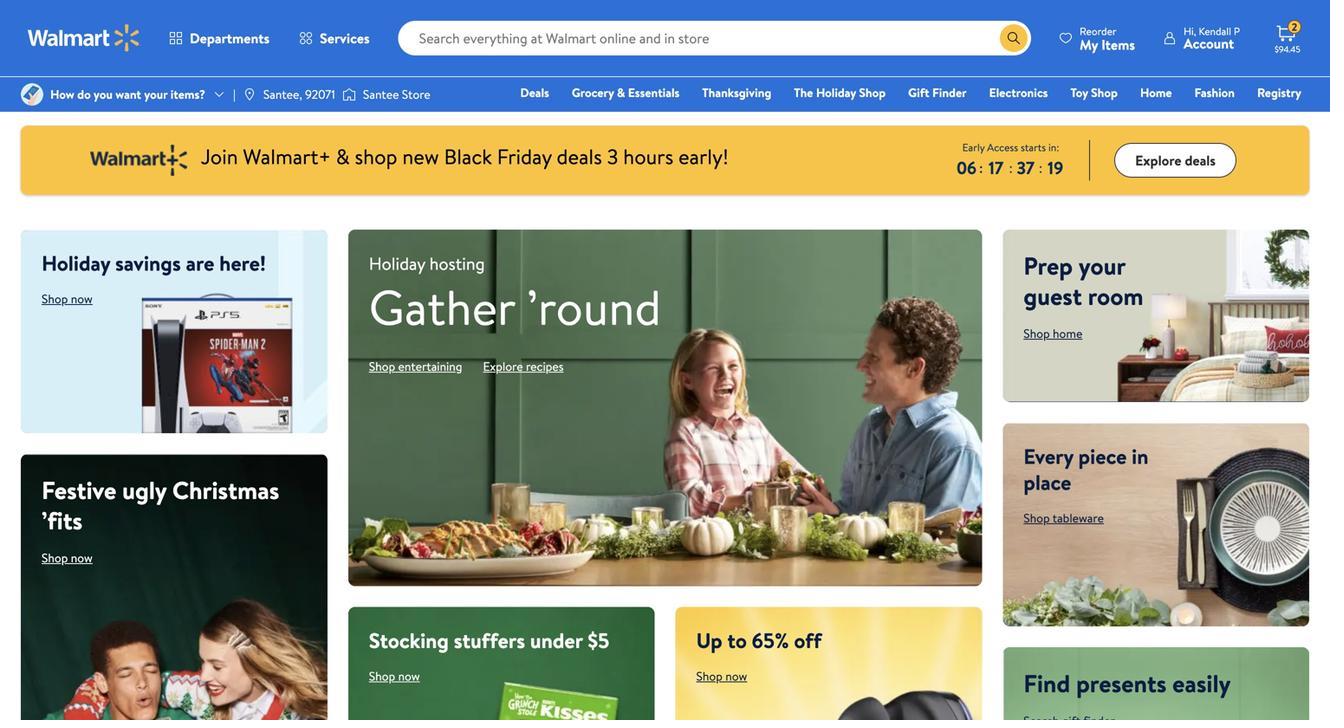 Task type: vqa. For each thing, say whether or not it's contained in the screenshot.
COZY
no



Task type: describe. For each thing, give the bounding box(es) containing it.
black
[[444, 142, 492, 171]]

walmart+ link
[[1243, 108, 1310, 126]]

3
[[607, 142, 619, 171]]

debit
[[1198, 108, 1228, 125]]

room
[[1088, 279, 1144, 313]]

explore for explore deals
[[1136, 151, 1182, 170]]

festive
[[42, 474, 116, 507]]

savings
[[115, 249, 181, 278]]

prep your guest room
[[1024, 249, 1144, 313]]

2 : from the left
[[1010, 158, 1013, 177]]

shop tableware link
[[1024, 510, 1104, 527]]

one debit link
[[1161, 108, 1236, 126]]

shop for stocking stuffers under $5
[[369, 668, 395, 685]]

walmart image
[[28, 24, 140, 52]]

starts
[[1021, 140, 1047, 155]]

you
[[94, 86, 113, 103]]

how do you want your items?
[[50, 86, 205, 103]]

shop home
[[1024, 325, 1083, 342]]

p
[[1234, 24, 1241, 39]]

 image for how do you want your items?
[[21, 83, 43, 106]]

items
[[1102, 35, 1136, 54]]

explore recipes link
[[483, 358, 564, 375]]

departments
[[190, 29, 270, 48]]

deals inside the explore deals button
[[1185, 151, 1216, 170]]

explore deals
[[1136, 151, 1216, 170]]

gift finder
[[909, 84, 967, 101]]

registry
[[1258, 84, 1302, 101]]

hi,
[[1184, 24, 1197, 39]]

gift
[[909, 84, 930, 101]]

stocking stuffers under $5
[[369, 626, 610, 655]]

grocery & essentials link
[[564, 83, 688, 102]]

gather
[[369, 273, 515, 341]]

do
[[77, 86, 91, 103]]

holiday savings are here!
[[42, 249, 266, 278]]

reorder
[[1080, 24, 1117, 39]]

join walmart+ & shop new black friday deals 3 hours early!
[[201, 142, 729, 171]]

registry link
[[1250, 83, 1310, 102]]

grocery & essentials
[[572, 84, 680, 101]]

recipes
[[526, 358, 564, 375]]

fashion
[[1195, 84, 1235, 101]]

1 vertical spatial &
[[336, 142, 350, 171]]

1 vertical spatial walmart+
[[243, 142, 331, 171]]

up to 65% off
[[697, 626, 822, 655]]

registry one debit
[[1169, 84, 1302, 125]]

shop now link for festive ugly christmas 'fits
[[42, 550, 93, 567]]

0 vertical spatial &
[[617, 84, 625, 101]]

0 horizontal spatial holiday
[[42, 249, 110, 278]]

shop inside the holiday shop link
[[859, 84, 886, 101]]

place
[[1024, 468, 1072, 497]]

deals
[[520, 84, 549, 101]]

0 horizontal spatial deals
[[557, 142, 602, 171]]

Search search field
[[398, 21, 1032, 55]]

santee store
[[363, 86, 431, 103]]

stuffers
[[454, 626, 525, 655]]

shop now link for stocking stuffers under $5
[[369, 668, 420, 685]]

shop for prep your guest room
[[1024, 325, 1050, 342]]

every piece in place
[[1024, 442, 1149, 497]]

essentials
[[628, 84, 680, 101]]

here!
[[219, 249, 266, 278]]

prep
[[1024, 249, 1073, 283]]

0 vertical spatial holiday
[[816, 84, 857, 101]]

services button
[[284, 17, 385, 59]]

guest
[[1024, 279, 1083, 313]]

thanksgiving link
[[695, 83, 780, 102]]

shop now for stocking stuffers under $5
[[369, 668, 420, 685]]

Walmart Site-Wide search field
[[398, 21, 1032, 55]]

search icon image
[[1007, 31, 1021, 45]]

tableware
[[1053, 510, 1104, 527]]

santee,
[[263, 86, 302, 103]]

|
[[233, 86, 236, 103]]

in:
[[1049, 140, 1060, 155]]

your inside prep your guest room
[[1079, 249, 1126, 283]]

toy shop link
[[1063, 83, 1126, 102]]

home link
[[1133, 83, 1180, 102]]

shop now for festive ugly christmas 'fits
[[42, 550, 93, 567]]

hi, kendall p account
[[1184, 24, 1241, 53]]

shop now link for up to 65% off
[[697, 668, 748, 685]]

now for up
[[726, 668, 748, 685]]

electronics link
[[982, 83, 1056, 102]]



Task type: locate. For each thing, give the bounding box(es) containing it.
your right prep
[[1079, 249, 1126, 283]]

finder
[[933, 84, 967, 101]]

walmart+ down registry link
[[1250, 108, 1302, 125]]

0 horizontal spatial your
[[144, 86, 168, 103]]

fashion link
[[1187, 83, 1243, 102]]

3 : from the left
[[1039, 158, 1043, 177]]

06
[[957, 156, 977, 180]]

find presents easily
[[1024, 667, 1232, 701]]

shop tableware
[[1024, 510, 1104, 527]]

shop for holiday savings are here!
[[42, 290, 68, 307]]

&
[[617, 84, 625, 101], [336, 142, 350, 171]]

1 horizontal spatial  image
[[342, 86, 356, 103]]

: left 19
[[1039, 158, 1043, 177]]

presents
[[1077, 667, 1167, 701]]

join
[[201, 142, 238, 171]]

0 horizontal spatial  image
[[21, 83, 43, 106]]

 image
[[21, 83, 43, 106], [342, 86, 356, 103]]

1 horizontal spatial holiday
[[816, 84, 857, 101]]

1 horizontal spatial walmart+
[[1250, 108, 1302, 125]]

ugly
[[122, 474, 167, 507]]

: left 37 at the right top of the page
[[1010, 158, 1013, 177]]

2 horizontal spatial :
[[1039, 158, 1043, 177]]

piece
[[1079, 442, 1127, 471]]

now down holiday savings are here!
[[71, 290, 93, 307]]

deals link
[[513, 83, 557, 102]]

shop inside toy shop link
[[1092, 84, 1118, 101]]

0 vertical spatial explore
[[1136, 151, 1182, 170]]

deals down one debit link
[[1185, 151, 1216, 170]]

'round
[[527, 273, 662, 341]]

 image for santee store
[[342, 86, 356, 103]]

are
[[186, 249, 214, 278]]

shop now link for holiday savings are here!
[[42, 290, 93, 307]]

1 vertical spatial your
[[1079, 249, 1126, 283]]

walmart plus logo image
[[90, 145, 187, 176]]

explore for explore recipes
[[483, 358, 523, 375]]

: right 06
[[980, 158, 984, 177]]

now for festive
[[71, 550, 93, 567]]

1 horizontal spatial &
[[617, 84, 625, 101]]

explore down "one"
[[1136, 151, 1182, 170]]

stocking
[[369, 626, 449, 655]]

my
[[1080, 35, 1099, 54]]

every
[[1024, 442, 1074, 471]]

thanksgiving
[[702, 84, 772, 101]]

entertaining
[[398, 358, 462, 375]]

37
[[1017, 156, 1035, 180]]

gather 'round
[[369, 273, 662, 341]]

1 : from the left
[[980, 158, 984, 177]]

under
[[530, 626, 583, 655]]

reorder my items
[[1080, 24, 1136, 54]]

0 vertical spatial walmart+
[[1250, 108, 1302, 125]]

grocery
[[572, 84, 614, 101]]

shop for up to 65% off
[[697, 668, 723, 685]]

1 horizontal spatial your
[[1079, 249, 1126, 283]]

shop for gather 'round
[[369, 358, 395, 375]]

explore recipes
[[483, 358, 564, 375]]

now for stocking
[[398, 668, 420, 685]]

1 horizontal spatial deals
[[1185, 151, 1216, 170]]

one
[[1169, 108, 1195, 125]]

early
[[963, 140, 985, 155]]

0 vertical spatial your
[[144, 86, 168, 103]]

santee, 92071
[[263, 86, 335, 103]]

1 vertical spatial explore
[[483, 358, 523, 375]]

now down 'fits
[[71, 550, 93, 567]]

shop
[[355, 142, 398, 171]]

now
[[71, 290, 93, 307], [71, 550, 93, 567], [398, 668, 420, 685], [726, 668, 748, 685]]

shop now for holiday savings are here!
[[42, 290, 93, 307]]

92071
[[305, 86, 335, 103]]

gift finder link
[[901, 83, 975, 102]]

shop now
[[42, 290, 93, 307], [42, 550, 93, 567], [369, 668, 420, 685], [697, 668, 748, 685]]

1 vertical spatial holiday
[[42, 249, 110, 278]]

find
[[1024, 667, 1071, 701]]

& left shop
[[336, 142, 350, 171]]

shop home link
[[1024, 325, 1083, 342]]

0 horizontal spatial walmart+
[[243, 142, 331, 171]]

off
[[794, 626, 822, 655]]

home
[[1141, 84, 1173, 101]]

65%
[[752, 626, 789, 655]]

the holiday shop
[[794, 84, 886, 101]]

walmart+ down santee,
[[243, 142, 331, 171]]

in
[[1132, 442, 1149, 471]]

 image right 92071
[[342, 86, 356, 103]]

electronics
[[990, 84, 1049, 101]]

shop for every piece in place
[[1024, 510, 1050, 527]]

items?
[[171, 86, 205, 103]]

19
[[1048, 156, 1064, 180]]

holiday right the
[[816, 84, 857, 101]]

 image
[[243, 88, 256, 101]]

the holiday shop link
[[787, 83, 894, 102]]

departments button
[[154, 17, 284, 59]]

early!
[[679, 142, 729, 171]]

2
[[1292, 20, 1298, 34]]

1 horizontal spatial explore
[[1136, 151, 1182, 170]]

holiday left "savings"
[[42, 249, 110, 278]]

explore inside button
[[1136, 151, 1182, 170]]

& right grocery
[[617, 84, 625, 101]]

up
[[697, 626, 723, 655]]

'fits
[[42, 504, 83, 538]]

deals left "3"
[[557, 142, 602, 171]]

hours
[[624, 142, 674, 171]]

1 horizontal spatial :
[[1010, 158, 1013, 177]]

your right want
[[144, 86, 168, 103]]

$94.45
[[1275, 43, 1301, 55]]

0 horizontal spatial &
[[336, 142, 350, 171]]

kendall
[[1199, 24, 1232, 39]]

 image left the "how"
[[21, 83, 43, 106]]

services
[[320, 29, 370, 48]]

explore left 'recipes'
[[483, 358, 523, 375]]

toy
[[1071, 84, 1089, 101]]

0 horizontal spatial :
[[980, 158, 984, 177]]

santee
[[363, 86, 399, 103]]

access
[[988, 140, 1019, 155]]

account
[[1184, 34, 1235, 53]]

now for holiday
[[71, 290, 93, 307]]

shop for festive ugly christmas 'fits
[[42, 550, 68, 567]]

shop now link
[[42, 290, 93, 307], [42, 550, 93, 567], [369, 668, 420, 685], [697, 668, 748, 685]]

now down to
[[726, 668, 748, 685]]

festive ugly christmas 'fits
[[42, 474, 279, 538]]

new
[[403, 142, 439, 171]]

explore deals button
[[1115, 143, 1237, 178]]

friday
[[497, 142, 552, 171]]

store
[[402, 86, 431, 103]]

shop now for up to 65% off
[[697, 668, 748, 685]]

shop entertaining link
[[369, 358, 462, 375]]

want
[[116, 86, 141, 103]]

home
[[1053, 325, 1083, 342]]

0 horizontal spatial explore
[[483, 358, 523, 375]]

now down stocking
[[398, 668, 420, 685]]

$5
[[588, 626, 610, 655]]

how
[[50, 86, 74, 103]]

explore
[[1136, 151, 1182, 170], [483, 358, 523, 375]]

christmas
[[172, 474, 279, 507]]

to
[[728, 626, 747, 655]]



